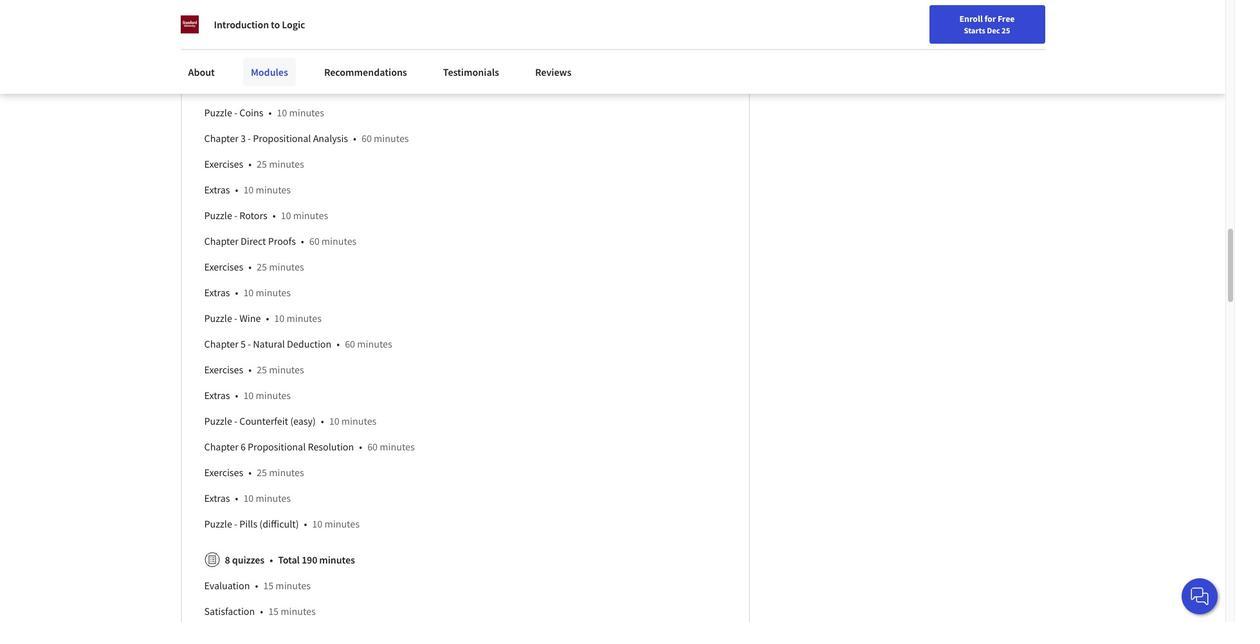 Task type: describe. For each thing, give the bounding box(es) containing it.
• up the puzzle - counterfeit (easy) • 10 minutes
[[235, 389, 238, 402]]

1 exercises • 25 minutes from the top
[[204, 157, 304, 170]]

• up puzzle - pills (difficult) • 10 minutes
[[235, 492, 238, 505]]

60 right deduction
[[345, 338, 355, 350]]

- right 2
[[248, 29, 251, 42]]

10 up resolution on the bottom left of page
[[329, 415, 339, 428]]

• down direct
[[248, 260, 252, 273]]

55
[[257, 54, 267, 67]]

5 minutes
[[243, 80, 286, 93]]

4 exercises from the top
[[204, 363, 243, 376]]

1 exercises from the top
[[204, 54, 243, 67]]

propositional for analysis
[[253, 132, 311, 145]]

• up puzzle - wine • 10 minutes at left bottom
[[235, 286, 238, 299]]

• right deduction
[[337, 338, 340, 350]]

wine
[[239, 312, 261, 325]]

• right (difficult)
[[304, 518, 307, 531]]

puzzle for puzzle - coins
[[204, 106, 232, 119]]

natural
[[253, 338, 285, 350]]

satisfaction
[[204, 605, 255, 618]]

chapter 6 propositional resolution • 60 minutes
[[204, 440, 415, 453]]

• total 190 minutes
[[270, 554, 355, 567]]

• right (easy)
[[321, 415, 324, 428]]

15 for evaluation
[[263, 579, 274, 592]]

3 exercises from the top
[[204, 260, 243, 273]]

reviews
[[535, 66, 572, 78]]

10 up natural
[[274, 312, 284, 325]]

puzzle for puzzle - rotors
[[204, 209, 232, 222]]

2 extras • 10 minutes from the top
[[204, 286, 291, 299]]

• left 55
[[248, 54, 252, 67]]

total
[[278, 554, 300, 567]]

• right rotors
[[273, 209, 276, 222]]

(easy)
[[290, 415, 316, 428]]

4 exercises • 25 minutes from the top
[[204, 466, 304, 479]]

1 horizontal spatial logic
[[313, 29, 336, 42]]

60 right proofs
[[309, 235, 319, 247]]

starts
[[964, 25, 985, 35]]

60 right resolution on the bottom left of page
[[367, 440, 378, 453]]

resolution
[[308, 440, 354, 453]]

chapter for chapter 5 - natural deduction • 60 minutes
[[204, 338, 238, 350]]

- left rotors
[[234, 209, 237, 222]]

chapter 5 - natural deduction • 60 minutes
[[204, 338, 392, 350]]

modules
[[251, 66, 288, 78]]

25 down "puzzle - coins • 10 minutes"
[[257, 157, 267, 170]]

0 vertical spatial 5
[[243, 80, 249, 93]]

analysis
[[313, 132, 348, 145]]

• right the analysis on the left top of the page
[[353, 132, 356, 145]]

chapter 2 - propositional logic
[[204, 29, 336, 42]]

coins
[[239, 106, 263, 119]]

• right coins at the top
[[269, 106, 272, 119]]

2 vertical spatial propositional
[[248, 440, 306, 453]]

chapter for chapter 6 propositional resolution • 60 minutes
[[204, 440, 238, 453]]

• up "pills"
[[248, 466, 252, 479]]

introduction to logic
[[214, 18, 305, 31]]

puzzle for puzzle - counterfeit (easy)
[[204, 415, 232, 428]]

stanford university image
[[180, 15, 198, 33]]

60 right the analysis on the left top of the page
[[361, 132, 372, 145]]

evaluation • 15 minutes
[[204, 579, 311, 592]]

25 down direct
[[257, 260, 267, 273]]

puzzle - wine • 10 minutes
[[204, 312, 322, 325]]

puzzle - counterfeit (easy) • 10 minutes
[[204, 415, 377, 428]]

• down evaluation • 15 minutes
[[260, 605, 263, 618]]

introduction
[[214, 18, 269, 31]]

puzzle - rotors • 10 minutes
[[204, 209, 328, 222]]

quizzes
[[232, 554, 264, 567]]

puzzle - coins • 10 minutes
[[204, 106, 324, 119]]

25 inside "enroll for free starts dec 25"
[[1002, 25, 1010, 35]]

counterfeit
[[239, 415, 288, 428]]



Task type: vqa. For each thing, say whether or not it's contained in the screenshot.
university
no



Task type: locate. For each thing, give the bounding box(es) containing it.
4 chapter from the top
[[204, 338, 238, 350]]

exercises • 25 minutes down 3
[[204, 157, 304, 170]]

recommendations
[[324, 66, 407, 78]]

2 exercises from the top
[[204, 157, 243, 170]]

extras
[[204, 183, 230, 196], [204, 286, 230, 299], [204, 389, 230, 402], [204, 492, 230, 505]]

3
[[241, 132, 246, 145]]

0 vertical spatial propositional
[[253, 29, 311, 42]]

0 vertical spatial 15
[[263, 579, 274, 592]]

puzzle for puzzle - wine
[[204, 312, 232, 325]]

chapter for chapter 2 - propositional logic
[[204, 29, 238, 42]]

25
[[1002, 25, 1010, 35], [257, 157, 267, 170], [257, 260, 267, 273], [257, 363, 267, 376], [257, 466, 267, 479]]

for
[[985, 13, 996, 24]]

- left counterfeit
[[234, 415, 237, 428]]

exercises
[[204, 54, 243, 67], [204, 157, 243, 170], [204, 260, 243, 273], [204, 363, 243, 376], [204, 466, 243, 479]]

chat with us image
[[1189, 587, 1210, 607]]

2 chapter from the top
[[204, 132, 238, 145]]

rotors
[[239, 209, 267, 222]]

25 down natural
[[257, 363, 267, 376]]

extras • 10 minutes up "pills"
[[204, 492, 291, 505]]

2 extras from the top
[[204, 286, 230, 299]]

puzzle left wine
[[204, 312, 232, 325]]

3 extras • 10 minutes from the top
[[204, 389, 291, 402]]

about link
[[180, 58, 223, 86]]

8 quizzes
[[225, 554, 264, 567]]

reviews link
[[527, 58, 579, 86]]

propositional up 55
[[253, 29, 311, 42]]

chapter for chapter 3 - propositional analysis • 60 minutes
[[204, 132, 238, 145]]

• right resolution on the bottom left of page
[[359, 440, 362, 453]]

propositional for logic
[[253, 29, 311, 42]]

5 exercises from the top
[[204, 466, 243, 479]]

exercises down 6
[[204, 466, 243, 479]]

chapter left direct
[[204, 235, 238, 247]]

- left wine
[[234, 312, 237, 325]]

5 up coins at the top
[[243, 80, 249, 93]]

puzzle for puzzle - pills (difficult)
[[204, 518, 232, 531]]

5
[[243, 80, 249, 93], [241, 338, 246, 350]]

extras • 10 minutes up wine
[[204, 286, 291, 299]]

proofs
[[268, 235, 296, 247]]

- left "pills"
[[234, 518, 237, 531]]

exercises • 25 minutes down natural
[[204, 363, 304, 376]]

shopping cart: 1 item image
[[925, 10, 949, 30]]

1 extras from the top
[[204, 183, 230, 196]]

4 puzzle from the top
[[204, 415, 232, 428]]

chapter left 2
[[204, 29, 238, 42]]

None search field
[[183, 8, 492, 34]]

- left natural
[[248, 338, 251, 350]]

5 puzzle from the top
[[204, 518, 232, 531]]

exercises down 2
[[204, 54, 243, 67]]

propositional down counterfeit
[[248, 440, 306, 453]]

3 exercises • 25 minutes from the top
[[204, 363, 304, 376]]

puzzle
[[204, 106, 232, 119], [204, 209, 232, 222], [204, 312, 232, 325], [204, 415, 232, 428], [204, 518, 232, 531]]

15 up satisfaction • 15 minutes in the bottom of the page
[[263, 579, 274, 592]]

1 vertical spatial propositional
[[253, 132, 311, 145]]

• left total
[[270, 554, 273, 567]]

15 for satisfaction
[[268, 605, 279, 618]]

english
[[979, 14, 1010, 27]]

exercises down direct
[[204, 260, 243, 273]]

- left coins at the top
[[234, 106, 237, 119]]

chapter left natural
[[204, 338, 238, 350]]

chapter
[[204, 29, 238, 42], [204, 132, 238, 145], [204, 235, 238, 247], [204, 338, 238, 350], [204, 440, 238, 453]]

about
[[188, 66, 215, 78]]

10 up rotors
[[243, 183, 254, 196]]

2
[[241, 29, 246, 42]]

2 exercises • 25 minutes from the top
[[204, 260, 304, 273]]

- right 3
[[248, 132, 251, 145]]

extras • 10 minutes up counterfeit
[[204, 389, 291, 402]]

puzzle left "pills"
[[204, 518, 232, 531]]

3 chapter from the top
[[204, 235, 238, 247]]

5 left natural
[[241, 338, 246, 350]]

enroll
[[959, 13, 983, 24]]

satisfaction • 15 minutes
[[204, 605, 316, 618]]

dec
[[987, 25, 1000, 35]]

enroll for free starts dec 25
[[959, 13, 1015, 35]]

0 horizontal spatial logic
[[282, 18, 305, 31]]

10
[[277, 106, 287, 119], [243, 183, 254, 196], [281, 209, 291, 222], [243, 286, 254, 299], [274, 312, 284, 325], [243, 389, 254, 402], [329, 415, 339, 428], [243, 492, 254, 505], [312, 518, 322, 531]]

chapter direct proofs • 60 minutes
[[204, 235, 357, 247]]

exercises down wine
[[204, 363, 243, 376]]

to
[[271, 18, 280, 31]]

testimonials link
[[435, 58, 507, 86]]

puzzle left coins at the top
[[204, 106, 232, 119]]

190
[[302, 554, 317, 567]]

6
[[241, 440, 246, 453]]

10 right coins at the top
[[277, 106, 287, 119]]

2 puzzle from the top
[[204, 209, 232, 222]]

propositional
[[253, 29, 311, 42], [253, 132, 311, 145], [248, 440, 306, 453]]

1 vertical spatial 5
[[241, 338, 246, 350]]

minutes
[[269, 54, 304, 67], [251, 80, 286, 93], [289, 106, 324, 119], [374, 132, 409, 145], [269, 157, 304, 170], [256, 183, 291, 196], [293, 209, 328, 222], [322, 235, 357, 247], [269, 260, 304, 273], [256, 286, 291, 299], [287, 312, 322, 325], [357, 338, 392, 350], [269, 363, 304, 376], [256, 389, 291, 402], [341, 415, 377, 428], [380, 440, 415, 453], [269, 466, 304, 479], [256, 492, 291, 505], [325, 518, 360, 531], [319, 554, 355, 567], [276, 579, 311, 592], [281, 605, 316, 618]]

puzzle - pills (difficult) • 10 minutes
[[204, 518, 360, 531]]

10 up proofs
[[281, 209, 291, 222]]

chapter left 6
[[204, 440, 238, 453]]

1 extras • 10 minutes from the top
[[204, 183, 291, 196]]

10 up "pills"
[[243, 492, 254, 505]]

direct
[[241, 235, 266, 247]]

3 puzzle from the top
[[204, 312, 232, 325]]

• down coins at the top
[[248, 157, 252, 170]]

extras • 10 minutes
[[204, 183, 291, 196], [204, 286, 291, 299], [204, 389, 291, 402], [204, 492, 291, 505]]

•
[[248, 54, 252, 67], [269, 106, 272, 119], [353, 132, 356, 145], [248, 157, 252, 170], [235, 183, 238, 196], [273, 209, 276, 222], [301, 235, 304, 247], [248, 260, 252, 273], [235, 286, 238, 299], [266, 312, 269, 325], [337, 338, 340, 350], [248, 363, 252, 376], [235, 389, 238, 402], [321, 415, 324, 428], [359, 440, 362, 453], [248, 466, 252, 479], [235, 492, 238, 505], [304, 518, 307, 531], [270, 554, 273, 567], [255, 579, 258, 592], [260, 605, 263, 618]]

1 chapter from the top
[[204, 29, 238, 42]]

deduction
[[287, 338, 331, 350]]

• right proofs
[[301, 235, 304, 247]]

exercises • 25 minutes
[[204, 157, 304, 170], [204, 260, 304, 273], [204, 363, 304, 376], [204, 466, 304, 479]]

exercises • 25 minutes down direct
[[204, 260, 304, 273]]

15 down evaluation • 15 minutes
[[268, 605, 279, 618]]

modules link
[[243, 58, 296, 86]]

evaluation
[[204, 579, 250, 592]]

25 down counterfeit
[[257, 466, 267, 479]]

testimonials
[[443, 66, 499, 78]]

5 chapter from the top
[[204, 440, 238, 453]]

4 extras from the top
[[204, 492, 230, 505]]

chapter 3 - propositional analysis • 60 minutes
[[204, 132, 409, 145]]

4 extras • 10 minutes from the top
[[204, 492, 291, 505]]

propositional down "puzzle - coins • 10 minutes"
[[253, 132, 311, 145]]

• right wine
[[266, 312, 269, 325]]

• down wine
[[248, 363, 252, 376]]

10 up counterfeit
[[243, 389, 254, 402]]

puzzle left counterfeit
[[204, 415, 232, 428]]

-
[[248, 29, 251, 42], [234, 106, 237, 119], [248, 132, 251, 145], [234, 209, 237, 222], [234, 312, 237, 325], [248, 338, 251, 350], [234, 415, 237, 428], [234, 518, 237, 531]]

(difficult)
[[259, 518, 299, 531]]

puzzle left rotors
[[204, 209, 232, 222]]

pills
[[239, 518, 257, 531]]

1 puzzle from the top
[[204, 106, 232, 119]]

extras • 10 minutes up rotors
[[204, 183, 291, 196]]

english button
[[955, 0, 1033, 42]]

• up satisfaction • 15 minutes in the bottom of the page
[[255, 579, 258, 592]]

1 vertical spatial 15
[[268, 605, 279, 618]]

15
[[263, 579, 274, 592], [268, 605, 279, 618]]

chapter for chapter direct proofs • 60 minutes
[[204, 235, 238, 247]]

logic
[[282, 18, 305, 31], [313, 29, 336, 42]]

10 up wine
[[243, 286, 254, 299]]

exercises • 55 minutes
[[204, 54, 304, 67]]

25 down free
[[1002, 25, 1010, 35]]

3 extras from the top
[[204, 389, 230, 402]]

recommendations link
[[316, 58, 415, 86]]

free
[[998, 13, 1015, 24]]

• up the puzzle - rotors • 10 minutes
[[235, 183, 238, 196]]

8
[[225, 554, 230, 567]]

exercises down 3
[[204, 157, 243, 170]]

60
[[361, 132, 372, 145], [309, 235, 319, 247], [345, 338, 355, 350], [367, 440, 378, 453]]

chapter left 3
[[204, 132, 238, 145]]

exercises • 25 minutes down 6
[[204, 466, 304, 479]]

10 up • total 190 minutes
[[312, 518, 322, 531]]



